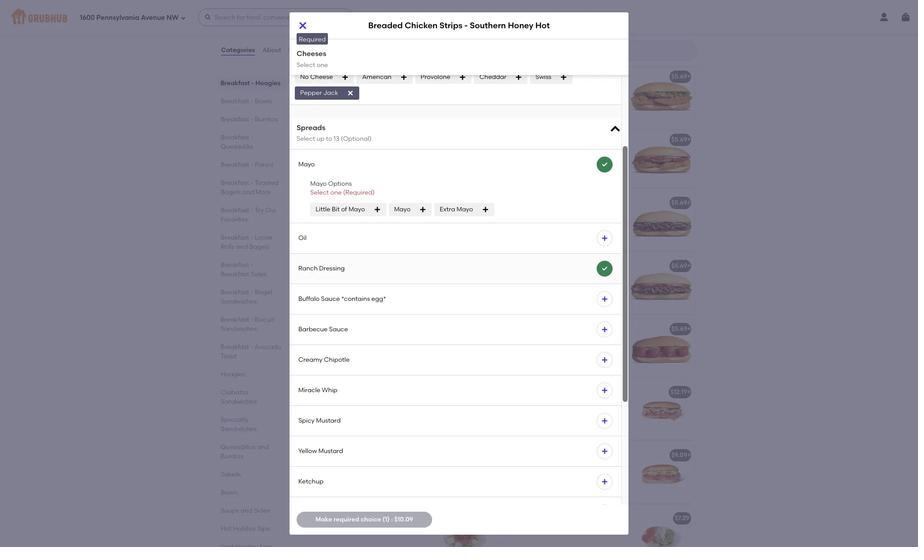 Task type: locate. For each thing, give the bounding box(es) containing it.
1 vertical spatial parmesan,
[[508, 347, 540, 354]]

-
[[377, 10, 380, 17], [575, 10, 578, 17], [464, 20, 468, 31], [383, 73, 385, 80], [580, 73, 583, 80], [251, 79, 254, 87], [251, 98, 253, 105], [251, 116, 253, 123], [251, 134, 253, 141], [383, 136, 385, 144], [251, 161, 253, 169], [251, 179, 253, 187], [383, 199, 385, 207], [251, 207, 253, 214], [251, 234, 253, 241], [251, 261, 253, 269], [351, 262, 353, 270], [251, 289, 253, 296], [251, 316, 253, 324], [338, 325, 341, 333], [547, 325, 549, 333], [251, 343, 253, 351], [349, 389, 351, 396], [642, 389, 645, 396], [444, 452, 447, 459], [642, 452, 645, 459], [361, 515, 364, 522]]

1 vertical spatial beef
[[564, 284, 578, 291]]

cheesesteak up the buffalo sauce *contains egg* in the bottom of the page
[[310, 262, 349, 270]]

contains: meatballs
[[310, 338, 369, 345]]

meat up contains: meat
[[333, 452, 349, 459]]

1 horizontal spatial bagels
[[249, 243, 269, 251]]

buffalo inside 'contains: american, buffalo sauce *contains egg*, chicken strips'
[[570, 85, 591, 93]]

roll for wheat shorti roll
[[341, 5, 351, 13]]

1 horizontal spatial beef
[[564, 284, 578, 291]]

svg image inside creamy chipotle button
[[601, 357, 608, 364]]

wheat shorti roll
[[300, 5, 351, 13]]

ham
[[673, 389, 688, 396], [603, 419, 617, 426]]

1 horizontal spatial chipotle
[[579, 10, 605, 17]]

0 horizontal spatial burritos
[[221, 453, 244, 460]]

bbq up egg*
[[370, 275, 383, 282]]

breakfast - panini tab
[[221, 160, 282, 169]]

contains: for contains: provolone, grated parmesan, meatballs
[[508, 338, 536, 345]]

breakfast - breakfast sides
[[221, 261, 267, 278]]

3 breakfast from the top
[[221, 116, 249, 123]]

creamy chipotle button
[[290, 345, 628, 375]]

1 roll from the left
[[341, 5, 351, 13]]

breakfast - loose rolls and bagels
[[221, 234, 272, 251]]

contains: inside contains: honey hot, pickles, chicken strips
[[310, 212, 339, 219]]

bowls inside tab
[[221, 489, 238, 497]]

breakfast up 'favorites' at left
[[221, 207, 249, 214]]

meat down 'yellow mustard'
[[340, 464, 355, 472]]

provolone, inside 'contains: provolone, tomato sauce, grated parmesan, beef steak'
[[538, 275, 569, 282]]

2 horizontal spatial tomato
[[570, 275, 593, 282]]

select up little
[[310, 189, 329, 196]]

cheddar
[[479, 73, 506, 81]]

provolone
[[421, 73, 450, 81]]

breakfast - loose rolls and bagels tab
[[221, 233, 282, 252]]

svg image for cheddar
[[515, 74, 522, 81]]

1 horizontal spatial burritos
[[255, 116, 278, 123]]

breakfast for breakfast - toasted bagels and more
[[221, 179, 249, 187]]

roll for wheat junior roll
[[502, 5, 513, 13]]

bun
[[321, 515, 333, 522]]

breakfast inside tab
[[221, 98, 249, 105]]

buffalo inside button
[[298, 295, 320, 303]]

2 junior from the left
[[482, 5, 501, 13]]

provolone,
[[538, 149, 569, 156], [538, 275, 569, 282], [538, 338, 569, 345]]

breakfast inside breakfast - quesadilla
[[221, 134, 249, 141]]

breaded for contains: chicken strips
[[310, 73, 336, 80]]

cheesesteak - custom image
[[628, 193, 695, 251]]

1 horizontal spatial spicy
[[557, 419, 573, 426]]

options
[[328, 180, 352, 187]]

- left 'avocado'
[[251, 343, 253, 351]]

1 horizontal spatial egg*,
[[538, 94, 553, 102]]

0 vertical spatial parmesan
[[577, 158, 608, 165]]

hoagies inside hoagies tab
[[221, 371, 245, 378]]

strips down of
[[336, 221, 353, 228]]

1 vertical spatial sides
[[254, 507, 270, 515]]

svg image for barbecue sauce
[[601, 326, 608, 333]]

1 vertical spatial egg*,
[[538, 94, 553, 102]]

7 breakfast from the top
[[221, 207, 249, 214]]

southern
[[470, 20, 506, 31], [387, 199, 414, 207]]

breaded down +$2.00
[[368, 20, 403, 31]]

0 vertical spatial pickles,
[[375, 212, 397, 219]]

0 vertical spatial creamy
[[508, 31, 532, 39]]

- up 'contains: meatballs'
[[338, 325, 341, 333]]

contains: for contains: provolone, chicken strips, tomato sauce, grated parmesan
[[508, 149, 536, 156]]

1 vertical spatial bagels
[[249, 243, 269, 251]]

breakfast up rolls
[[221, 234, 249, 241]]

breakfast down breakfast - bowls
[[221, 116, 249, 123]]

reviews
[[289, 46, 313, 54]]

pepper down the 'chicken cheesesteak - buffalo'
[[340, 22, 362, 30]]

cheesesteak
[[336, 10, 376, 17], [534, 10, 573, 17], [310, 262, 349, 270]]

chicken
[[310, 10, 335, 17], [508, 10, 532, 17], [405, 20, 438, 31], [377, 31, 402, 39], [562, 31, 586, 39], [337, 73, 362, 80], [535, 73, 560, 80], [340, 85, 365, 93], [555, 94, 579, 102], [337, 136, 362, 144], [570, 149, 595, 156], [310, 158, 334, 165], [337, 199, 362, 207], [310, 221, 334, 228], [538, 527, 562, 535]]

mayo inside mayo options select one (required)
[[310, 180, 327, 187]]

breaded down spreads
[[310, 136, 336, 144]]

svg image for swiss
[[560, 74, 567, 81]]

breaded left swiss
[[508, 73, 534, 80]]

- left bagel
[[251, 289, 253, 296]]

$5.69 for contains: provolone, grated parmesan, meatballs
[[671, 325, 687, 333]]

cheddar, inside contains: cheddar, bbq sauce, beef steak
[[340, 275, 368, 282]]

bbq for contains: cheddar, bbq sauce, beef steak
[[370, 275, 383, 282]]

double for hot hoagies - pepperoni marinara *sauce contains pork & beef*
[[508, 389, 529, 396]]

contains: inside contains: provolone, chicken strips, tomato sauce, grated parmesan
[[508, 149, 536, 156]]

mayo options select one (required)
[[310, 180, 375, 196]]

make
[[315, 516, 332, 523]]

breakfast - burritos tab
[[221, 115, 282, 124]]

1 provolone, from the top
[[538, 149, 569, 156]]

contains: for contains: meat
[[310, 464, 339, 472]]

honey up tomato,
[[508, 410, 527, 417]]

11 breakfast from the top
[[221, 289, 249, 296]]

contains: for contains: classic roll, cheddar, honey smoked turkey, lettuce, tomato, pickles, spicy mustard, ham
[[508, 401, 536, 409]]

svg image inside miracle whip "button"
[[601, 387, 608, 394]]

0 vertical spatial bagels
[[221, 188, 241, 196]]

0 horizontal spatial junior
[[400, 5, 419, 13]]

svg image inside ranch dressing button
[[601, 265, 608, 272]]

$5.69 for contains: pepper jack, buffalo sauce *contains egg*, chicken steak
[[474, 10, 489, 17]]

svg image for no cheese
[[342, 74, 349, 81]]

svg image for provolone
[[459, 74, 466, 81]]

1 vertical spatial pickles,
[[534, 419, 556, 426]]

*contains
[[330, 31, 359, 39], [508, 94, 536, 102], [341, 295, 370, 303], [368, 325, 397, 333], [612, 325, 641, 333]]

extra
[[440, 206, 455, 213]]

- up breakfast - burritos tab
[[251, 98, 253, 105]]

oil
[[298, 234, 307, 242]]

bowls up soups
[[221, 489, 238, 497]]

0 vertical spatial provolone,
[[538, 149, 569, 156]]

13 breakfast from the top
[[221, 343, 249, 351]]

required
[[299, 36, 326, 43]]

2 wheat from the left
[[460, 5, 480, 13]]

1 vertical spatial cheeses
[[297, 49, 326, 58]]

1 vertical spatial burritos
[[221, 453, 244, 460]]

and for breakfast - toasted bagels and more
[[242, 188, 254, 196]]

steak up hot hoagies - meatball parmesan *contains pork & beef*
[[579, 284, 596, 291]]

$5.69 + for contains: honey hot, pickles, chicken strips
[[474, 199, 493, 207]]

2 vertical spatial tomato
[[340, 401, 363, 409]]

hoagies tab
[[221, 370, 282, 379]]

cheeses up "no cheese"
[[297, 40, 326, 48]]

0 vertical spatial sides
[[251, 271, 267, 278]]

contains: for contains: american, buffalo sauce *contains egg*, chicken strips
[[508, 85, 536, 93]]

sauce, inside contains: cheddar, bbq sauce, beef steak
[[384, 275, 405, 282]]

1 vertical spatial meatballs
[[541, 347, 571, 354]]

egg*
[[371, 295, 386, 303]]

sauce, for contains: cheddar, bbq sauce, beef steak
[[384, 275, 405, 282]]

shorti
[[322, 5, 339, 13]]

- inside breakfast - avocado toast
[[251, 343, 253, 351]]

- inside breakfast - breakfast sides
[[251, 261, 253, 269]]

meatball - custom *contains pork & beef* image
[[431, 320, 497, 377]]

pepper inside contains: pepper jack, buffalo sauce *contains egg*, chicken steak
[[340, 22, 362, 30]]

contains: inside the 'contains: pepper jack, jalapenos, creamy chipotle, chicken steak'
[[508, 22, 536, 30]]

1 horizontal spatial meatballs
[[541, 347, 571, 354]]

cheesesteak - bbq image
[[431, 257, 497, 314]]

junior roll
[[400, 5, 431, 13]]

contains: inside 'contains: provolone, tomato sauce, grated parmesan, beef steak'
[[508, 275, 536, 282]]

0 horizontal spatial bagels
[[221, 188, 241, 196]]

meatball up 'contains: meatballs'
[[310, 325, 337, 333]]

ham right mustard,
[[603, 419, 617, 426]]

quesadillas and burritos tab
[[221, 443, 282, 461]]

$7.29
[[675, 515, 689, 522]]

sauce,
[[384, 149, 405, 156], [532, 158, 553, 165], [384, 275, 405, 282], [595, 275, 615, 282], [364, 401, 385, 409]]

hot holiday sips tab
[[221, 524, 282, 534]]

mayo down spreads
[[298, 160, 315, 168]]

little bit of mayo
[[316, 206, 365, 213]]

2 provolone, from the top
[[538, 275, 569, 282]]

bbq inside contains: cheddar, bbq sauce, chicken strips
[[370, 149, 383, 156]]

miracle
[[298, 387, 320, 394]]

hot up contains: provolone, grated parmesan, meatballs
[[508, 325, 519, 333]]

1 vertical spatial breaded chicken strips - southern honey hot
[[310, 199, 447, 207]]

0 horizontal spatial chipotle
[[324, 356, 350, 364]]

svg image for mayo
[[419, 206, 426, 213]]

1 meatball from the left
[[310, 325, 337, 333]]

and inside breakfast - loose rolls and bagels
[[236, 243, 248, 251]]

$5.69 for contains: honey hot, pickles, chicken strips
[[474, 199, 489, 207]]

1 horizontal spatial tomato
[[508, 158, 531, 165]]

one down options
[[330, 189, 342, 196]]

sauce, inside 'contains: provolone, tomato sauce, grated parmesan, beef steak'
[[595, 275, 615, 282]]

sauce, for contains: cheddar, bbq sauce, chicken strips
[[384, 149, 405, 156]]

hot left holiday
[[221, 525, 231, 533]]

1 horizontal spatial meatball
[[551, 325, 578, 333]]

sauce inside 'contains: american, buffalo sauce *contains egg*, chicken strips'
[[593, 85, 612, 93]]

0 horizontal spatial pepper
[[300, 89, 322, 97]]

avenue
[[141, 14, 165, 21]]

burritos
[[255, 116, 278, 123], [221, 453, 244, 460]]

egg*, down the 'chicken cheesesteak - buffalo'
[[360, 31, 376, 39]]

tomato inside 'contains: provolone, tomato sauce, grated parmesan, beef steak'
[[570, 275, 593, 282]]

1 vertical spatial tomato
[[570, 275, 593, 282]]

- down 'breakfast - loose rolls and bagels' tab
[[251, 261, 253, 269]]

cheddar, inside contains: cheddar, bbq sauce, chicken strips
[[340, 149, 368, 156]]

0 horizontal spatial beef
[[406, 275, 420, 282]]

0 vertical spatial mustard
[[316, 417, 341, 425]]

breakfast - quesadilla tab
[[221, 133, 282, 151]]

hot up oil button on the top
[[436, 199, 447, 207]]

meatballs down meatball - custom *contains pork & beef*
[[340, 338, 369, 345]]

ham right "turkey"
[[673, 389, 688, 396]]

hot
[[535, 20, 550, 31], [436, 199, 447, 207], [508, 325, 519, 333], [310, 389, 321, 396], [221, 525, 231, 533]]

breakfast - biscuit sandwiches tab
[[221, 315, 282, 334]]

breakfast inside breakfast - avocado toast
[[221, 343, 249, 351]]

12 breakfast from the top
[[221, 316, 249, 324]]

bit
[[332, 206, 340, 213]]

svg image
[[900, 12, 911, 23], [204, 14, 211, 21], [400, 74, 407, 81], [459, 74, 466, 81], [560, 74, 567, 81], [347, 90, 354, 97], [601, 161, 608, 168], [482, 206, 489, 213], [601, 265, 608, 272], [601, 326, 608, 333], [601, 357, 608, 364], [601, 448, 608, 455], [601, 479, 608, 486]]

soups
[[221, 507, 239, 515]]

contains: for contains: cheddar, bbq sauce, beef steak
[[310, 275, 339, 282]]

0 horizontal spatial egg*,
[[360, 31, 376, 39]]

1 jack, from the left
[[363, 22, 380, 30]]

double down tomato,
[[508, 452, 529, 459]]

0 horizontal spatial meatballs
[[340, 338, 369, 345]]

about button
[[262, 34, 282, 66]]

+ for breaded chicken strips - buffalo
[[687, 73, 691, 80]]

2 vertical spatial parmesan
[[333, 410, 363, 417]]

1 vertical spatial ham
[[603, 419, 617, 426]]

0 vertical spatial tomato
[[508, 158, 531, 165]]

- inside "breakfast - toasted bagels and more"
[[251, 179, 253, 187]]

0 horizontal spatial meatball
[[310, 325, 337, 333]]

svg image for extra mayo
[[482, 206, 489, 213]]

svg image for 1600 pennsylvania avenue nw
[[180, 15, 186, 21]]

5 breakfast from the top
[[221, 161, 249, 169]]

pickles, right hot,
[[375, 212, 397, 219]]

pepperoni
[[353, 389, 384, 396]]

- left try
[[251, 207, 253, 214]]

ketchup button
[[290, 467, 628, 497]]

hot left whip
[[310, 389, 321, 396]]

1 vertical spatial provolone,
[[538, 275, 569, 282]]

sides up bagel
[[251, 271, 267, 278]]

grated inside contains: provolone, chicken strips, tomato sauce, grated parmesan
[[554, 158, 576, 165]]

0 horizontal spatial ham
[[603, 419, 617, 426]]

oil button
[[290, 223, 628, 253]]

cheddar,
[[340, 149, 368, 156], [340, 275, 368, 282], [575, 401, 603, 409]]

0 vertical spatial beef
[[406, 275, 420, 282]]

0 vertical spatial meatballs
[[340, 338, 369, 345]]

grated
[[554, 158, 576, 165], [508, 284, 529, 291], [570, 338, 592, 345], [310, 410, 331, 417]]

hot up chipotle,
[[535, 20, 550, 31]]

cheddar, inside contains: classic roll, cheddar, honey smoked turkey, lettuce, tomato, pickles, spicy mustard, ham
[[575, 401, 603, 409]]

our
[[265, 207, 276, 214]]

1 horizontal spatial pickles,
[[534, 419, 556, 426]]

breakfast for breakfast - panini
[[221, 161, 249, 169]]

breaded up pepper jack
[[310, 73, 336, 80]]

:
[[391, 516, 393, 523]]

6 breakfast from the top
[[221, 179, 249, 187]]

cheesesteak up contains: pepper jack, buffalo sauce *contains egg*, chicken steak
[[336, 10, 376, 17]]

one
[[317, 51, 328, 59], [317, 61, 328, 69], [330, 189, 342, 196]]

toast
[[221, 353, 237, 360]]

contains: for contains: bacon strips
[[310, 527, 339, 535]]

hot inside tab
[[221, 525, 231, 533]]

and inside "breakfast - toasted bagels and more"
[[242, 188, 254, 196]]

1 horizontal spatial wheat
[[460, 5, 480, 13]]

0 horizontal spatial tomato
[[340, 401, 363, 409]]

parmesan
[[577, 158, 608, 165], [579, 325, 610, 333], [333, 410, 363, 417]]

meat for double meat cold hoagies and sandwiches - custom italian
[[333, 452, 349, 459]]

buffalo
[[381, 10, 403, 17], [381, 22, 402, 30], [584, 73, 606, 80], [570, 85, 591, 93], [298, 295, 320, 303]]

0 horizontal spatial beef*
[[420, 325, 437, 333]]

contains: for contains: tomato sauce, pepperoni, grated parmesan
[[310, 401, 339, 409]]

chicken inside 'contains: american, buffalo sauce *contains egg*, chicken strips'
[[555, 94, 579, 102]]

nw
[[167, 14, 179, 21]]

steak
[[403, 31, 420, 39], [588, 31, 605, 39], [310, 284, 327, 291], [579, 284, 596, 291]]

+ for double meat cold hoagies and sandwiches - custom
[[687, 452, 691, 459]]

bagel
[[255, 289, 272, 296]]

cheddar, up lettuce,
[[575, 401, 603, 409]]

cold down contains: classic roll, cheddar, honey smoked turkey, lettuce, tomato, pickles, spicy mustard, ham
[[548, 452, 562, 459]]

sauce inside contains: pepper jack, buffalo sauce *contains egg*, chicken steak
[[310, 31, 329, 39]]

buffalo right +$2.00
[[381, 10, 403, 17]]

steak inside contains: cheddar, bbq sauce, beef steak
[[310, 284, 327, 291]]

ciabatta
[[221, 389, 248, 396]]

- up contains: chicken strips
[[383, 73, 385, 80]]

tomato
[[508, 158, 531, 165], [570, 275, 593, 282], [340, 401, 363, 409]]

2 vertical spatial provolone,
[[538, 338, 569, 345]]

honey inside contains: honey hot, pickles, chicken strips
[[340, 212, 359, 219]]

breakfast - bowls tab
[[221, 97, 282, 106]]

select
[[297, 51, 315, 59], [297, 61, 315, 69], [297, 135, 315, 143], [310, 189, 329, 196]]

breakfast - bagel sandwiches
[[221, 289, 272, 305]]

- inside tab
[[251, 98, 253, 105]]

breakfast for breakfast - bagel sandwiches
[[221, 289, 249, 296]]

meatballs down hot hoagies - meatball parmesan *contains pork & beef*
[[541, 347, 571, 354]]

0 horizontal spatial creamy
[[298, 356, 322, 364]]

sauce, for contains: provolone, tomato sauce, grated parmesan, beef steak
[[595, 275, 615, 282]]

contains: inside contains: cheddar, bbq sauce, chicken strips
[[310, 149, 339, 156]]

wheat for wheat shorti roll
[[300, 5, 320, 13]]

breaded chicken strips - southern honey hot
[[368, 20, 550, 31], [310, 199, 447, 207]]

quesadillas and burritos
[[221, 444, 269, 460]]

breakfast inside "breakfast - try our favorites"
[[221, 207, 249, 214]]

svg image inside ketchup button
[[601, 479, 608, 486]]

0 horizontal spatial southern
[[387, 199, 414, 207]]

1600 pennsylvania avenue nw
[[80, 14, 179, 21]]

meat for contains: meat
[[340, 464, 355, 472]]

0 vertical spatial one
[[317, 51, 328, 59]]

4 breakfast from the top
[[221, 134, 249, 141]]

0 horizontal spatial pickles,
[[375, 212, 397, 219]]

$5.69 + for contains: chicken strips
[[474, 73, 493, 80]]

strips
[[439, 20, 462, 31], [364, 73, 381, 80], [562, 73, 579, 80], [366, 85, 383, 93], [581, 94, 598, 102], [364, 136, 381, 144], [336, 158, 353, 165], [364, 199, 381, 207], [336, 221, 353, 228], [361, 527, 378, 535]]

1 horizontal spatial junior
[[482, 5, 501, 13]]

1 horizontal spatial creamy
[[508, 31, 532, 39]]

beef
[[406, 275, 420, 282], [564, 284, 578, 291]]

- inside breakfast - biscuit sandwiches
[[251, 316, 253, 324]]

contains: inside contains: provolone, grated parmesan, meatballs
[[508, 338, 536, 345]]

cold for classic
[[548, 389, 562, 396]]

2 breakfast from the top
[[221, 98, 249, 105]]

2 horizontal spatial pepper
[[538, 22, 559, 30]]

contains: inside contains: pepper jack, buffalo sauce *contains egg*, chicken steak
[[310, 22, 339, 30]]

provolone, inside contains: provolone, chicken strips, tomato sauce, grated parmesan
[[538, 149, 569, 156]]

svg image inside spicy mustard button
[[601, 418, 608, 425]]

sandwiches inside breakfast - bagel sandwiches
[[221, 298, 257, 305]]

mayo left options
[[310, 180, 327, 187]]

1 horizontal spatial southern
[[470, 20, 506, 31]]

main navigation navigation
[[0, 0, 918, 34]]

pickles, inside contains: honey hot, pickles, chicken strips
[[375, 212, 397, 219]]

- inside breakfast - quesadilla
[[251, 134, 253, 141]]

breaded left of
[[310, 199, 336, 207]]

contains: inside contains: tomato sauce, pepperoni, grated parmesan
[[310, 401, 339, 409]]

contains: for contains: pepper jack, jalapenos, creamy chipotle, chicken steak
[[508, 22, 536, 30]]

cold up classic
[[548, 389, 562, 396]]

and for breakfast - loose rolls and bagels
[[236, 243, 248, 251]]

1 wheat from the left
[[300, 5, 320, 13]]

pickles,
[[375, 212, 397, 219], [534, 419, 556, 426]]

breakfast - avocado toast
[[221, 343, 282, 360]]

0 vertical spatial cheeses
[[297, 40, 326, 48]]

double up tomato,
[[508, 389, 529, 396]]

chipotle up 'jalapenos,'
[[579, 10, 605, 17]]

cheddar, for chicken
[[340, 149, 368, 156]]

1 horizontal spatial jack,
[[561, 22, 577, 30]]

1 vertical spatial creamy
[[298, 356, 322, 364]]

breaded chicken strips - southern honey hot down wheat junior roll
[[368, 20, 550, 31]]

$9.09 +
[[671, 452, 691, 459]]

cheddar, down breaded chicken strips - bbq
[[340, 149, 368, 156]]

0 horizontal spatial bowls
[[221, 489, 238, 497]]

pepper inside the 'contains: pepper jack, jalapenos, creamy chipotle, chicken steak'
[[538, 22, 559, 30]]

select down spreads
[[297, 135, 315, 143]]

2 vertical spatial one
[[330, 189, 342, 196]]

breakfast down breakfast - panini
[[221, 179, 249, 187]]

0 vertical spatial bowls
[[255, 98, 272, 105]]

0 horizontal spatial wheat
[[300, 5, 320, 13]]

1 cheeses from the top
[[297, 40, 326, 48]]

1 vertical spatial mustard
[[318, 448, 343, 455]]

buffalo down the 'ranch'
[[298, 295, 320, 303]]

buffalo down breaded chicken strips - buffalo at the right of the page
[[570, 85, 591, 93]]

bbq
[[387, 136, 400, 144], [370, 149, 383, 156], [355, 262, 368, 270], [370, 275, 383, 282]]

hoagies inside breakfast - hoagies tab
[[256, 79, 281, 87]]

buffalo inside contains: pepper jack, buffalo sauce *contains egg*, chicken steak
[[381, 22, 402, 30]]

american
[[362, 73, 392, 81]]

3 roll from the left
[[502, 5, 513, 13]]

1 vertical spatial chipotle
[[324, 356, 350, 364]]

mustard down whip
[[316, 417, 341, 425]]

mayo inside button
[[298, 160, 315, 168]]

bbq for cheesesteak - bbq
[[355, 262, 368, 270]]

hot for hot hoagies - meatball parmesan *contains pork & beef*
[[508, 325, 519, 333]]

custom left "provolone"
[[387, 73, 410, 80]]

meat for double meat cold hoagies and sandwiches - custom
[[531, 452, 546, 459]]

egg*, down american,
[[538, 94, 553, 102]]

svg image for spicy mustard
[[601, 418, 608, 425]]

burritos inside quesadillas and burritos
[[221, 453, 244, 460]]

mustard up contains: meat
[[318, 448, 343, 455]]

breakfast down breakfast - breakfast sides
[[221, 289, 249, 296]]

1 breakfast from the top
[[221, 79, 250, 87]]

bbq for contains: cheddar, bbq sauce, chicken strips
[[370, 149, 383, 156]]

svg image inside buffalo sauce *contains egg* button
[[601, 296, 608, 303]]

breakfast for breakfast - biscuit sandwiches
[[221, 316, 249, 324]]

0 vertical spatial cheddar,
[[340, 149, 368, 156]]

contains: inside 'contains: american, buffalo sauce *contains egg*, chicken strips'
[[508, 85, 536, 93]]

breakfast down breakfast - bagel sandwiches on the left bottom of the page
[[221, 316, 249, 324]]

svg image inside main navigation navigation
[[180, 15, 186, 21]]

breakfast for breakfast - breakfast sides
[[221, 261, 249, 269]]

tab
[[221, 542, 282, 547]]

cheeses select one
[[297, 40, 328, 59], [297, 49, 328, 69]]

burritos for quesadillas and burritos
[[221, 453, 244, 460]]

0 vertical spatial chipotle
[[579, 10, 605, 17]]

cheese
[[310, 73, 333, 81]]

wheat junior roll
[[460, 5, 513, 13]]

creamy left chipotle,
[[508, 31, 532, 39]]

0 vertical spatial burritos
[[255, 116, 278, 123]]

hot hoagies - meatball parmesan *contains pork & beef*
[[508, 325, 680, 333]]

sandwiches
[[221, 298, 257, 305], [221, 325, 257, 333], [604, 389, 641, 396], [221, 398, 257, 406], [221, 425, 257, 433], [406, 452, 443, 459], [604, 452, 641, 459]]

breaded for contains: honey hot, pickles, chicken strips
[[310, 199, 336, 207]]

strips down the choice on the bottom of page
[[361, 527, 378, 535]]

steak down 'jalapenos,'
[[588, 31, 605, 39]]

8 breakfast from the top
[[221, 234, 249, 241]]

strips down breaded chicken strips - buffalo at the right of the page
[[581, 94, 598, 102]]

- left toasted
[[251, 179, 253, 187]]

honey left extra
[[416, 199, 435, 207]]

svg image for wheat junior roll
[[522, 6, 529, 13]]

+ for hot hoagies - meatball parmesan *contains pork & beef*
[[687, 325, 691, 333]]

make required choice (1) : $10.09
[[315, 516, 413, 523]]

svg image inside yellow mustard button
[[601, 448, 608, 455]]

panini
[[255, 161, 273, 169]]

bbq down (optional)
[[370, 149, 383, 156]]

pepper down "no cheese"
[[300, 89, 322, 97]]

1 horizontal spatial roll
[[420, 5, 431, 13]]

+ for breaded chicken strips - southern honey hot
[[489, 199, 493, 207]]

contains: for contains: chicken strips
[[310, 85, 339, 93]]

choice
[[361, 516, 381, 523]]

1 horizontal spatial bowls
[[255, 98, 272, 105]]

breakfast up 'quesadilla'
[[221, 134, 249, 141]]

svg image inside mayo button
[[601, 161, 608, 168]]

blt
[[365, 515, 376, 522]]

0 vertical spatial egg*,
[[360, 31, 376, 39]]

0 horizontal spatial jack,
[[363, 22, 380, 30]]

2 horizontal spatial pork
[[642, 325, 656, 333]]

one inside mayo options select one (required)
[[330, 189, 342, 196]]

chicken cheesesteak - chipotle image
[[628, 4, 695, 61]]

spicy down the turkey,
[[557, 419, 573, 426]]

1 vertical spatial cheddar,
[[340, 275, 368, 282]]

bagels inside breakfast - loose rolls and bagels
[[249, 243, 269, 251]]

breakfast for breakfast - avocado toast
[[221, 343, 249, 351]]

pickles, down smoked
[[534, 419, 556, 426]]

hot for hot holiday sips
[[221, 525, 231, 533]]

jack, down +$2.00
[[363, 22, 380, 30]]

breakfast - bowls
[[221, 98, 272, 105]]

loose
[[255, 234, 272, 241]]

0 vertical spatial ham
[[673, 389, 688, 396]]

contains: for contains: meatballs
[[310, 338, 339, 345]]

breaded chicken strips - bbq image
[[431, 130, 497, 188]]

- down breakfast - bowls tab
[[251, 116, 253, 123]]

steak down junior roll
[[403, 31, 420, 39]]

2 jack, from the left
[[561, 22, 577, 30]]

meatballs inside contains: provolone, grated parmesan, meatballs
[[541, 347, 571, 354]]

jack, inside the 'contains: pepper jack, jalapenos, creamy chipotle, chicken steak'
[[561, 22, 577, 30]]

2 vertical spatial cheddar,
[[575, 401, 603, 409]]

breakfast
[[221, 79, 250, 87], [221, 98, 249, 105], [221, 116, 249, 123], [221, 134, 249, 141], [221, 161, 249, 169], [221, 179, 249, 187], [221, 207, 249, 214], [221, 234, 249, 241], [221, 261, 249, 269], [221, 271, 249, 278], [221, 289, 249, 296], [221, 316, 249, 324], [221, 343, 249, 351]]

categories
[[221, 46, 255, 54]]

no
[[300, 73, 309, 81]]

+ for chicken cheesesteak - buffalo
[[489, 10, 493, 17]]

svg image for ketchup
[[601, 479, 608, 486]]

contains: inside contains: cheddar, bbq sauce, beef steak
[[310, 275, 339, 282]]

+ for double meat cold hoagies and sandwiches - turkey & ham
[[687, 389, 691, 396]]

0 horizontal spatial roll
[[341, 5, 351, 13]]

hot,
[[361, 212, 373, 219]]

$5.69
[[474, 10, 489, 17], [474, 73, 489, 80], [671, 73, 687, 80], [671, 136, 687, 144], [474, 199, 489, 207], [671, 199, 687, 207], [671, 262, 687, 270], [671, 325, 687, 333]]

and inside tab
[[240, 507, 252, 515]]

chipotle down 'contains: meatballs'
[[324, 356, 350, 364]]

cheeses down "required"
[[297, 49, 326, 58]]

9 breakfast from the top
[[221, 261, 249, 269]]

3 provolone, from the top
[[538, 338, 569, 345]]

2 horizontal spatial beef*
[[664, 325, 680, 333]]

1 vertical spatial bowls
[[221, 489, 238, 497]]

breakfast down 'quesadilla'
[[221, 161, 249, 169]]

contains: inside contains: classic roll, cheddar, honey smoked turkey, lettuce, tomato, pickles, spicy mustard, ham
[[508, 401, 536, 409]]

0 horizontal spatial spicy
[[298, 417, 315, 425]]

1600
[[80, 14, 95, 21]]

svg image for junior roll
[[440, 6, 447, 13]]

burritos for breakfast - burritos
[[255, 116, 278, 123]]

0 vertical spatial parmesan,
[[531, 284, 563, 291]]

1 cheeses select one from the top
[[297, 40, 328, 59]]

cold up contains: meat
[[350, 452, 365, 459]]

2 horizontal spatial roll
[[502, 5, 513, 13]]

svg image
[[380, 6, 387, 13], [440, 6, 447, 13], [522, 6, 529, 13], [180, 15, 186, 21], [297, 20, 308, 31], [342, 74, 349, 81], [515, 74, 522, 81], [609, 123, 621, 135], [374, 206, 381, 213], [419, 206, 426, 213], [601, 235, 608, 242], [601, 296, 608, 303], [601, 387, 608, 394], [601, 418, 608, 425]]

1 horizontal spatial pepper
[[340, 22, 362, 30]]

meatball up contains: provolone, grated parmesan, meatballs
[[551, 325, 578, 333]]

breaded chicken strips - southern honey hot up hot,
[[310, 199, 447, 207]]



Task type: describe. For each thing, give the bounding box(es) containing it.
egg*, inside contains: pepper jack, buffalo sauce *contains egg*, chicken steak
[[360, 31, 376, 39]]

*contains inside button
[[341, 295, 370, 303]]

turkey,
[[554, 410, 575, 417]]

soups and sides tab
[[221, 506, 282, 516]]

$5.69 + for contains: provolone, grated parmesan, meatballs
[[671, 325, 691, 333]]

svg image for pepper jack
[[347, 90, 354, 97]]

provolone, for parmesan,
[[538, 275, 569, 282]]

13
[[334, 135, 339, 143]]

*contains inside 'contains: american, buffalo sauce *contains egg*, chicken strips'
[[508, 94, 536, 102]]

specialty sandwiches
[[221, 416, 257, 433]]

quesadillas
[[221, 444, 256, 451]]

sips
[[257, 525, 269, 533]]

contains: for contains: cheddar, bbq sauce, chicken strips
[[310, 149, 339, 156]]

breakfast - breakfast sides tab
[[221, 260, 282, 279]]

breaded for contains: cheddar, bbq sauce, chicken strips
[[310, 136, 336, 144]]

breakfast for breakfast - try our favorites
[[221, 207, 249, 214]]

chipotle inside creamy chipotle button
[[324, 356, 350, 364]]

double meat cold hoagies and sandwiches - turkey & ham
[[508, 389, 688, 396]]

- up ketchup button
[[444, 452, 447, 459]]

contains: cheddar, bbq sauce, beef steak
[[310, 275, 420, 291]]

up
[[317, 135, 324, 143]]

sauce, inside contains: provolone, chicken strips, tomato sauce, grated parmesan
[[532, 158, 553, 165]]

breakfast - biscuit sandwiches
[[221, 316, 274, 333]]

- up 'contains: american, buffalo sauce *contains egg*, chicken strips' at the top
[[580, 73, 583, 80]]

jalapenos,
[[579, 22, 612, 30]]

chicken inside contains: provolone, chicken strips, tomato sauce, grated parmesan
[[570, 149, 595, 156]]

jack
[[323, 89, 338, 97]]

1 vertical spatial parmesan
[[579, 325, 610, 333]]

breakfast - toasted bagels and more tab
[[221, 178, 282, 197]]

ham inside contains: classic roll, cheddar, honey smoked turkey, lettuce, tomato, pickles, spicy mustard, ham
[[603, 419, 617, 426]]

spicy mustard
[[298, 417, 341, 425]]

mayo button
[[290, 149, 628, 179]]

1 junior from the left
[[400, 5, 419, 13]]

breaded chicken strips - buffalo image
[[628, 67, 695, 125]]

custom left italian on the right bottom
[[448, 452, 472, 459]]

reviews button
[[288, 34, 314, 66]]

no-bun hoagies - chicken salad image
[[628, 509, 695, 547]]

svg image for buffalo sauce *contains egg*
[[601, 296, 608, 303]]

contains: chicken salad
[[508, 527, 581, 535]]

1 horizontal spatial ham
[[673, 389, 688, 396]]

dressing
[[319, 265, 345, 272]]

- up breakfast - bowls tab
[[251, 79, 254, 87]]

hot hoagies - meatball parmesan *contains pork & beef* image
[[628, 320, 695, 377]]

double for double meat cold hoagies and sandwiches - custom italian
[[508, 452, 529, 459]]

parmesan inside contains: provolone, chicken strips, tomato sauce, grated parmesan
[[577, 158, 608, 165]]

barbecue
[[298, 326, 328, 333]]

ranch
[[298, 265, 318, 272]]

mustard for spicy mustard
[[316, 417, 341, 425]]

cold for meat
[[350, 452, 365, 459]]

bowls tab
[[221, 488, 282, 497]]

svg image for yellow mustard
[[601, 448, 608, 455]]

custom up 'contains: meatballs'
[[343, 325, 366, 333]]

0 horizontal spatial pork
[[398, 325, 412, 333]]

breaded chicken strips - chicken parmesan *sauce contains pork & beef* image
[[628, 130, 695, 188]]

barbecue sauce button
[[290, 315, 628, 345]]

chicken inside contains: cheddar, bbq sauce, chicken strips
[[310, 158, 334, 165]]

$9.09
[[671, 452, 687, 459]]

little
[[316, 206, 330, 213]]

- up contains: honey hot, pickles, chicken strips
[[383, 199, 385, 207]]

egg*, inside 'contains: american, buffalo sauce *contains egg*, chicken strips'
[[538, 94, 553, 102]]

select down "required"
[[297, 51, 315, 59]]

1 vertical spatial one
[[317, 61, 328, 69]]

2 roll from the left
[[420, 5, 431, 13]]

about
[[262, 46, 281, 54]]

lettuce,
[[576, 410, 600, 417]]

*sauce
[[415, 389, 436, 396]]

steak inside contains: pepper jack, buffalo sauce *contains egg*, chicken steak
[[403, 31, 420, 39]]

specialty sandwiches tab
[[221, 415, 282, 434]]

breakfast - bagel sandwiches tab
[[221, 288, 282, 306]]

provolone, for sauce,
[[538, 149, 569, 156]]

categories button
[[221, 34, 255, 66]]

tomato inside contains: provolone, chicken strips, tomato sauce, grated parmesan
[[508, 158, 531, 165]]

contains: honey hot, pickles, chicken strips
[[310, 212, 397, 228]]

chicken cheesesteak - buffalo image
[[431, 4, 497, 61]]

steak inside 'contains: provolone, tomato sauce, grated parmesan, beef steak'
[[579, 284, 596, 291]]

cheesesteak for *contains
[[336, 10, 376, 17]]

- left $9.09
[[642, 452, 645, 459]]

salad
[[564, 527, 581, 535]]

buffalo up 'contains: american, buffalo sauce *contains egg*, chicken strips' at the top
[[584, 73, 606, 80]]

sandwiches inside 'tab'
[[221, 398, 257, 406]]

+ for breaded chicken strips - custom
[[489, 73, 493, 80]]

double meat cold hoagies and sandwiches - custom italian image
[[431, 446, 497, 503]]

pepper for chipotle,
[[538, 22, 559, 30]]

10 breakfast from the top
[[221, 271, 249, 278]]

grated inside contains: provolone, grated parmesan, meatballs
[[570, 338, 592, 345]]

toasted
[[255, 179, 279, 187]]

$5.69 + for contains: provolone, tomato sauce, grated parmesan, beef steak
[[671, 262, 691, 270]]

honey up chipotle,
[[508, 20, 533, 31]]

- inside breakfast - loose rolls and bagels
[[251, 234, 253, 241]]

strips,
[[596, 149, 615, 156]]

strips inside contains: cheddar, bbq sauce, chicken strips
[[336, 158, 353, 165]]

ketchup
[[298, 478, 323, 486]]

breakfast - try our favorites
[[221, 207, 276, 223]]

provolone, inside contains: provolone, grated parmesan, meatballs
[[538, 338, 569, 345]]

grated inside contains: tomato sauce, pepperoni, grated parmesan
[[310, 410, 331, 417]]

$5.69 for contains: provolone, tomato sauce, grated parmesan, beef steak
[[671, 262, 687, 270]]

double meat cold hoagies and sandwiches - custom image
[[628, 446, 695, 503]]

breakfast - toasted bagels and more
[[221, 179, 279, 196]]

ranch dressing button
[[290, 254, 628, 284]]

contains: provolone, chicken strips, tomato sauce, grated parmesan
[[508, 149, 615, 165]]

ranch dressing
[[298, 265, 345, 272]]

contains: meat
[[310, 464, 355, 472]]

sides inside tab
[[254, 507, 270, 515]]

breakfast - hoagies
[[221, 79, 281, 87]]

quesadilla
[[221, 143, 253, 151]]

spreads
[[297, 124, 325, 132]]

breakfast - burritos
[[221, 116, 278, 123]]

breakfast for breakfast - quesadilla
[[221, 134, 249, 141]]

contains: american, buffalo sauce *contains egg*, chicken strips
[[508, 85, 612, 102]]

pepperoni,
[[386, 401, 419, 409]]

hot for hot hoagies - pepperoni marinara *sauce contains pork & beef*
[[310, 389, 321, 396]]

2 cheeses select one from the top
[[297, 49, 328, 69]]

strips up contains: chicken strips
[[364, 73, 381, 80]]

parmesan, inside contains: provolone, grated parmesan, meatballs
[[508, 347, 540, 354]]

chicken inside contains: honey hot, pickles, chicken strips
[[310, 221, 334, 228]]

beef inside contains: cheddar, bbq sauce, beef steak
[[406, 275, 420, 282]]

creamy inside the 'contains: pepper jack, jalapenos, creamy chipotle, chicken steak'
[[508, 31, 532, 39]]

chicken cheesesteak - chipotle
[[508, 10, 605, 17]]

barbecue sauce
[[298, 326, 348, 333]]

favorites
[[221, 216, 248, 223]]

pepper jack
[[300, 89, 338, 97]]

contains: for contains: pepper jack, buffalo sauce *contains egg*, chicken steak
[[310, 22, 339, 30]]

sides inside breakfast - breakfast sides
[[251, 271, 267, 278]]

spicy inside button
[[298, 417, 315, 425]]

double up contains: meat
[[310, 452, 331, 459]]

breakfast - hoagies tab
[[221, 79, 282, 88]]

select inside mayo options select one (required)
[[310, 189, 329, 196]]

$5.69 + for contains: pepper jack, buffalo sauce *contains egg*, chicken steak
[[474, 10, 493, 17]]

- right dressing
[[351, 262, 353, 270]]

double meat cold hoagies and sandwiches - turkey & ham image
[[628, 383, 695, 440]]

whip
[[322, 387, 337, 394]]

ciabatta sandwiches
[[221, 389, 257, 406]]

(1)
[[383, 516, 390, 523]]

strips up contains: cheddar, bbq sauce, chicken strips
[[364, 136, 381, 144]]

cheesesteak - bbq
[[310, 262, 368, 270]]

yellow mustard button
[[290, 437, 628, 467]]

smoked
[[528, 410, 553, 417]]

select up no
[[297, 61, 315, 69]]

select inside spreads select up to 13 (optional)
[[297, 135, 315, 143]]

steak inside the 'contains: pepper jack, jalapenos, creamy chipotle, chicken steak'
[[588, 31, 605, 39]]

and for double meat cold hoagies and sandwiches - custom
[[590, 452, 602, 459]]

breakfast for breakfast - burritos
[[221, 116, 249, 123]]

breaded for contains: american, buffalo sauce *contains egg*, chicken strips
[[508, 73, 534, 80]]

contains: chicken strips
[[310, 85, 383, 93]]

- inside "breakfast - try our favorites"
[[251, 207, 253, 214]]

breakfast for breakfast - bowls
[[221, 98, 249, 105]]

$5.69 + for contains: american, buffalo sauce *contains egg*, chicken strips
[[671, 73, 691, 80]]

breakfast - try our favorites tab
[[221, 206, 282, 224]]

- up contains: provolone, grated parmesan, meatballs
[[547, 325, 549, 333]]

chicken cheesesteak - buffalo
[[310, 10, 403, 17]]

strips up 'contains: american, buffalo sauce *contains egg*, chicken strips' at the top
[[562, 73, 579, 80]]

0 vertical spatial southern
[[470, 20, 506, 31]]

meat for double meat cold hoagies and sandwiches - turkey & ham
[[531, 389, 546, 396]]

svg image for creamy chipotle
[[601, 357, 608, 364]]

beef inside 'contains: provolone, tomato sauce, grated parmesan, beef steak'
[[564, 284, 578, 291]]

- left blt
[[361, 515, 364, 522]]

bagels inside "breakfast - toasted bagels and more"
[[221, 188, 241, 196]]

honey inside contains: classic roll, cheddar, honey smoked turkey, lettuce, tomato, pickles, spicy mustard, ham
[[508, 410, 527, 417]]

2 meatball from the left
[[551, 325, 578, 333]]

parmesan inside contains: tomato sauce, pepperoni, grated parmesan
[[333, 410, 363, 417]]

mayo right extra
[[457, 206, 473, 213]]

(optional)
[[341, 135, 371, 143]]

1 horizontal spatial beef*
[[487, 389, 504, 396]]

1 horizontal spatial pork
[[465, 389, 479, 396]]

$5.69 for contains: american, buffalo sauce *contains egg*, chicken strips
[[671, 73, 687, 80]]

- inside breakfast - bagel sandwiches
[[251, 289, 253, 296]]

rolls
[[221, 243, 234, 251]]

roll,
[[561, 401, 573, 409]]

creamy inside creamy chipotle button
[[298, 356, 322, 364]]

contains: for contains: provolone, tomato sauce, grated parmesan, beef steak
[[508, 275, 536, 282]]

- left panini
[[251, 161, 253, 169]]

jack, for chicken
[[561, 22, 577, 30]]

tomato inside contains: tomato sauce, pepperoni, grated parmesan
[[340, 401, 363, 409]]

pennsylvania
[[96, 14, 139, 21]]

sauce, inside contains: tomato sauce, pepperoni, grated parmesan
[[364, 401, 385, 409]]

1 vertical spatial southern
[[387, 199, 414, 207]]

cheddar, for -
[[340, 275, 368, 282]]

- up the 'contains: pepper jack, jalapenos, creamy chipotle, chicken steak'
[[575, 10, 578, 17]]

grated inside 'contains: provolone, tomato sauce, grated parmesan, beef steak'
[[508, 284, 529, 291]]

more
[[256, 188, 271, 196]]

creamy chipotle
[[298, 356, 350, 364]]

hot hoagies - pepperoni marinara *sauce contains pork & beef* image
[[431, 383, 497, 440]]

and for double meat cold hoagies and sandwiches - custom italian
[[393, 452, 405, 459]]

contains: cheddar, bbq sauce, chicken strips
[[310, 149, 405, 165]]

contains: tomato sauce, pepperoni, grated parmesan
[[310, 401, 419, 417]]

ciabatta sandwiches tab
[[221, 388, 282, 406]]

strips down american
[[366, 85, 383, 93]]

- right +$2.00
[[377, 10, 380, 17]]

breakfast for breakfast - loose rolls and bagels
[[221, 234, 249, 241]]

sandwiches inside breakfast - biscuit sandwiches
[[221, 325, 257, 333]]

svg image for miracle whip
[[601, 387, 608, 394]]

bbq right (optional)
[[387, 136, 400, 144]]

- left pepperoni
[[349, 389, 351, 396]]

svg image for little bit of mayo
[[374, 206, 381, 213]]

contains: bacon strips
[[310, 527, 378, 535]]

2 cheeses from the top
[[297, 49, 326, 58]]

spreads select up to 13 (optional)
[[297, 124, 371, 143]]

wheat for wheat junior roll
[[460, 5, 480, 13]]

contains: for contains: honey hot, pickles, chicken strips
[[310, 212, 339, 219]]

mayo right of
[[349, 206, 365, 213]]

custom left $9.09
[[646, 452, 670, 459]]

pepper for *contains
[[340, 22, 362, 30]]

no-bun hoagies - blt image
[[431, 509, 497, 547]]

mustard,
[[575, 419, 601, 426]]

cheesesteak for chipotle,
[[534, 10, 573, 17]]

salads tab
[[221, 470, 282, 479]]

spicy inside contains: classic roll, cheddar, honey smoked turkey, lettuce, tomato, pickles, spicy mustard, ham
[[557, 419, 573, 426]]

- left "turkey"
[[642, 389, 645, 396]]

breakfast for breakfast - hoagies
[[221, 79, 250, 87]]

$5.69 for contains: chicken strips
[[474, 73, 489, 80]]

breaded chicken strips - custom image
[[431, 67, 497, 125]]

breakfast - avocado toast tab
[[221, 342, 282, 361]]

classic
[[538, 401, 559, 409]]

+$2.00
[[357, 5, 376, 13]]

contains: provolone, tomato sauce, grated parmesan, beef steak
[[508, 275, 615, 291]]

swiss
[[536, 73, 551, 81]]

*contains inside contains: pepper jack, buffalo sauce *contains egg*, chicken steak
[[330, 31, 359, 39]]

- down wheat junior roll
[[464, 20, 468, 31]]

cheesesteak - marinara image
[[628, 257, 695, 314]]

bowls inside tab
[[255, 98, 272, 105]]

svg image for oil
[[601, 235, 608, 242]]

miracle whip button
[[290, 376, 628, 406]]

breaded chicken strips - southern honey hot image
[[431, 193, 497, 251]]

tomato,
[[508, 419, 532, 426]]

svg image for american
[[400, 74, 407, 81]]

mayo right hot,
[[394, 206, 411, 213]]

mustard for yellow mustard
[[318, 448, 343, 455]]

yellow
[[298, 448, 317, 455]]

pickles, inside contains: classic roll, cheddar, honey smoked turkey, lettuce, tomato, pickles, spicy mustard, ham
[[534, 419, 556, 426]]

chicken inside contains: pepper jack, buffalo sauce *contains egg*, chicken steak
[[377, 31, 402, 39]]

strips up hot,
[[364, 199, 381, 207]]

strips inside 'contains: american, buffalo sauce *contains egg*, chicken strips'
[[581, 94, 598, 102]]

- right (optional)
[[383, 136, 385, 144]]

0 vertical spatial breaded chicken strips - southern honey hot
[[368, 20, 550, 31]]

parmesan, inside 'contains: provolone, tomato sauce, grated parmesan, beef steak'
[[531, 284, 563, 291]]

hot holiday sips
[[221, 525, 269, 533]]

contains: pepper jack, jalapenos, creamy chipotle, chicken steak
[[508, 22, 612, 39]]

chicken inside the 'contains: pepper jack, jalapenos, creamy chipotle, chicken steak'
[[562, 31, 586, 39]]

and inside quesadillas and burritos
[[257, 444, 269, 451]]

contains: for contains: chicken salad
[[508, 527, 536, 535]]

and for double meat cold hoagies and sandwiches - turkey & ham
[[590, 389, 602, 396]]

strips down wheat junior roll
[[439, 20, 462, 31]]

jack, for egg*,
[[363, 22, 380, 30]]

soups and sides
[[221, 507, 270, 515]]

strips inside contains: honey hot, pickles, chicken strips
[[336, 221, 353, 228]]



Task type: vqa. For each thing, say whether or not it's contained in the screenshot.
rightmost Junior
yes



